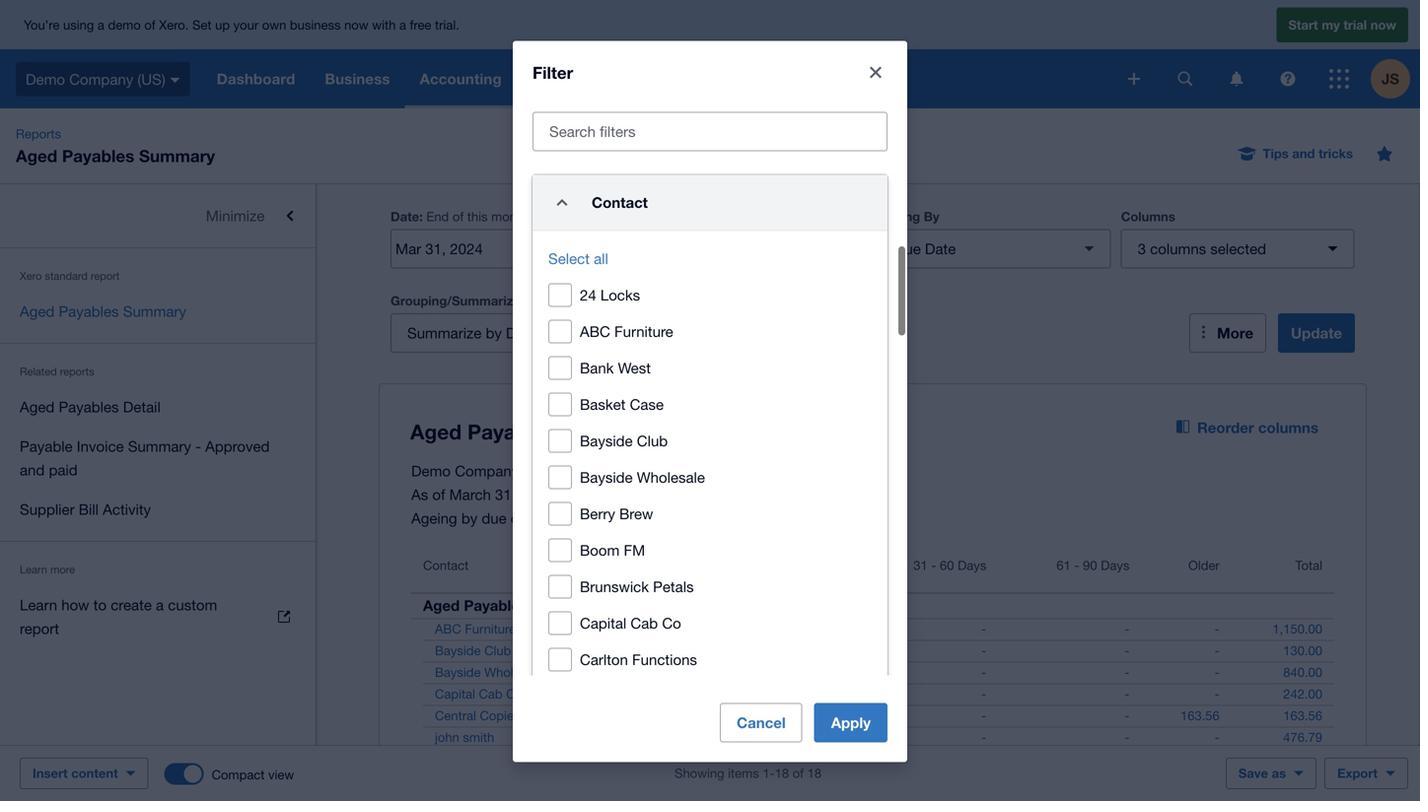 Task type: vqa. For each thing, say whether or not it's contained in the screenshot.
back
no



Task type: locate. For each thing, give the bounding box(es) containing it.
476.79
[[804, 730, 843, 746], [1283, 730, 1323, 746]]

0 horizontal spatial 163.56
[[1181, 709, 1220, 724]]

now
[[344, 17, 369, 32], [1371, 17, 1397, 32]]

bayside club
[[580, 433, 668, 450], [435, 644, 511, 659]]

summary for invoice
[[128, 438, 191, 455]]

tips
[[1263, 146, 1289, 161]]

54.13 link down apply
[[800, 750, 855, 770]]

1 horizontal spatial 54.13
[[1291, 752, 1323, 767]]

54.13 right as
[[1291, 752, 1323, 767]]

due date button
[[878, 229, 1111, 269]]

days for 31 - 60 days
[[958, 558, 987, 574]]

1 vertical spatial co
[[506, 687, 523, 702]]

1 horizontal spatial a
[[156, 597, 164, 614]]

1 horizontal spatial contact
[[592, 194, 648, 212]]

2 242.00 link from the left
[[1272, 685, 1335, 705]]

0 horizontal spatial 108.60 link
[[792, 772, 855, 792]]

1 horizontal spatial ageing
[[634, 209, 677, 224]]

demo down you're
[[26, 70, 65, 88]]

export
[[1338, 766, 1378, 782]]

aged down reports link
[[16, 146, 57, 166]]

2 476.79 from the left
[[1283, 730, 1323, 746]]

1 horizontal spatial 476.79 link
[[1272, 728, 1335, 748]]

insert
[[33, 766, 68, 782]]

90
[[1083, 558, 1097, 574]]

0 vertical spatial capital cab co
[[580, 615, 681, 632]]

1 horizontal spatial furniture
[[614, 323, 673, 340]]

js
[[1382, 70, 1400, 88]]

type
[[579, 325, 610, 342]]

wholesale up brew
[[637, 469, 705, 486]]

1 horizontal spatial by
[[486, 325, 502, 342]]

of left xero.
[[144, 17, 156, 32]]

and down payable
[[20, 462, 45, 479]]

demo inside demo company (us) as of march 31, 2024 ageing by due date
[[411, 463, 451, 480]]

0 horizontal spatial and
[[20, 462, 45, 479]]

ageing left by
[[878, 209, 920, 224]]

108.60 link right 1-
[[792, 772, 855, 792]]

paid
[[49, 462, 78, 479]]

Search filters field
[[534, 113, 887, 151]]

2 108.60 link from the left
[[1272, 772, 1335, 792]]

aged up 'abc furniture' link
[[423, 597, 460, 615]]

supplier
[[20, 501, 75, 518]]

1 54.13 link from the left
[[800, 750, 855, 770]]

abc up bank
[[580, 323, 610, 340]]

0 vertical spatial bayside wholesale
[[580, 469, 705, 486]]

0 vertical spatial club
[[637, 433, 668, 450]]

0 horizontal spatial 54.13
[[811, 752, 843, 767]]

columns
[[1121, 209, 1176, 224]]

0 vertical spatial capital
[[580, 615, 627, 632]]

aged for aged payables summary
[[20, 303, 55, 320]]

brew
[[619, 506, 653, 523]]

and inside "button"
[[1292, 146, 1315, 161]]

demo inside popup button
[[26, 70, 65, 88]]

contact right collapse image
[[592, 194, 648, 212]]

by inside popup button
[[486, 325, 502, 342]]

payables down reports link
[[62, 146, 134, 166]]

0 vertical spatial company
[[69, 70, 133, 88]]

0 horizontal spatial 242.00 link
[[792, 685, 855, 705]]

ageing down as
[[411, 510, 457, 527]]

bayside club inside the filter dialog
[[580, 433, 668, 450]]

club up bayside wholesale link
[[484, 644, 511, 659]]

learn inside learn how to create a custom report
[[20, 597, 57, 614]]

0 vertical spatial cab
[[631, 615, 658, 632]]

furniture down aged payables
[[465, 622, 516, 637]]

0 horizontal spatial contact
[[423, 558, 469, 574]]

wholesale up copiers on the left bottom
[[484, 665, 544, 681]]

this
[[467, 209, 488, 224]]

2 18 from the left
[[807, 766, 822, 782]]

61
[[1057, 558, 1071, 574]]

0 horizontal spatial 476.79
[[804, 730, 843, 746]]

0 vertical spatial furniture
[[614, 323, 673, 340]]

club inside the report output element
[[484, 644, 511, 659]]

by inside demo company (us) as of march 31, 2024 ageing by due date
[[461, 510, 478, 527]]

days right '60' on the bottom right
[[958, 558, 987, 574]]

columns right 3
[[1150, 240, 1206, 257]]

0 horizontal spatial 54.13 link
[[800, 750, 855, 770]]

0 vertical spatial report
[[91, 270, 120, 283]]

columns right reorder
[[1258, 419, 1319, 437]]

of inside demo company (us) as of march 31, 2024 ageing by due date
[[432, 486, 445, 504]]

club down case at the left of page
[[637, 433, 668, 450]]

case
[[630, 396, 664, 413]]

aged down xero
[[20, 303, 55, 320]]

0 horizontal spatial days
[[958, 558, 987, 574]]

select all
[[548, 250, 608, 267]]

0 horizontal spatial now
[[344, 17, 369, 32]]

1 vertical spatial summary
[[123, 303, 186, 320]]

create
[[111, 597, 152, 614]]

476.79 link
[[792, 728, 855, 748], [1272, 728, 1335, 748]]

31 - 60 days button
[[855, 546, 998, 593]]

now right trial
[[1371, 17, 1397, 32]]

(us) inside demo company (us) as of march 31, 2024 ageing by due date
[[523, 463, 551, 480]]

1 vertical spatial bayside club
[[435, 644, 511, 659]]

1 horizontal spatial company
[[455, 463, 519, 480]]

1 horizontal spatial bayside club
[[580, 433, 668, 450]]

summary down minimize button
[[123, 303, 186, 320]]

a left free
[[399, 17, 406, 32]]

a
[[98, 17, 104, 32], [399, 17, 406, 32], [156, 597, 164, 614]]

0 vertical spatial wholesale
[[637, 469, 705, 486]]

0 vertical spatial summary
[[139, 146, 215, 166]]

columns inside button
[[1258, 419, 1319, 437]]

payables up 'abc furniture' link
[[464, 597, 528, 615]]

due
[[894, 240, 921, 257]]

report inside learn how to create a custom report
[[20, 620, 59, 638]]

basket case
[[580, 396, 664, 413]]

0 vertical spatial abc furniture
[[580, 323, 673, 340]]

1 horizontal spatial wholesale
[[637, 469, 705, 486]]

0 horizontal spatial 476.79 link
[[792, 728, 855, 748]]

1 163.56 link from the left
[[1169, 707, 1232, 726]]

0 horizontal spatial bayside wholesale
[[435, 665, 544, 681]]

1 horizontal spatial columns
[[1258, 419, 1319, 437]]

1 108.60 link from the left
[[792, 772, 855, 792]]

bayside club down the basket case
[[580, 433, 668, 450]]

brunswick
[[580, 579, 649, 596]]

cab up carlton functions
[[631, 615, 658, 632]]

payables for aged payables
[[464, 597, 528, 615]]

of inside "js" banner
[[144, 17, 156, 32]]

own
[[262, 17, 286, 32]]

payables down xero standard report
[[59, 303, 119, 320]]

cab inside the filter dialog
[[631, 615, 658, 632]]

capital inside the filter dialog
[[580, 615, 627, 632]]

abc up bayside club link
[[435, 622, 461, 637]]

1 horizontal spatial 163.56
[[1283, 709, 1323, 724]]

242.00 link
[[792, 685, 855, 705], [1272, 685, 1335, 705]]

aged inside the report output element
[[423, 597, 460, 615]]

bayside wholesale inside bayside wholesale link
[[435, 665, 544, 681]]

as
[[1272, 766, 1286, 782]]

date right due
[[925, 240, 956, 257]]

payables
[[62, 146, 134, 166], [59, 303, 119, 320], [59, 398, 119, 416], [464, 597, 528, 615]]

days
[[958, 558, 987, 574], [1101, 558, 1130, 574]]

abc furniture down aged payables
[[435, 622, 516, 637]]

contact up aged payables
[[423, 558, 469, 574]]

1 vertical spatial report
[[20, 620, 59, 638]]

all
[[594, 250, 608, 267]]

summary inside payable invoice summary - approved and paid
[[128, 438, 191, 455]]

0 horizontal spatial capital cab co
[[435, 687, 523, 702]]

0 vertical spatial learn
[[20, 564, 47, 577]]

130.00
[[1283, 644, 1323, 659]]

1 vertical spatial learn
[[20, 597, 57, 614]]

242.00 link down 840.00 link
[[1272, 685, 1335, 705]]

demo
[[26, 70, 65, 88], [411, 463, 451, 480]]

capital cab co
[[580, 615, 681, 632], [435, 687, 523, 702]]

cab down bayside wholesale link
[[479, 687, 503, 702]]

payables down reports at the top left of the page
[[59, 398, 119, 416]]

save
[[1239, 766, 1268, 782]]

1 horizontal spatial demo
[[411, 463, 451, 480]]

a inside learn how to create a custom report
[[156, 597, 164, 614]]

(us) up 2024
[[523, 463, 551, 480]]

0 horizontal spatial club
[[484, 644, 511, 659]]

apply button
[[814, 704, 888, 743]]

1 horizontal spatial now
[[1371, 17, 1397, 32]]

1 horizontal spatial 476.79
[[1283, 730, 1323, 746]]

minimize
[[206, 207, 265, 224]]

using
[[63, 17, 94, 32]]

report output element
[[411, 546, 1335, 802]]

2 vertical spatial summary
[[128, 438, 191, 455]]

1 vertical spatial date
[[925, 240, 956, 257]]

0 vertical spatial abc
[[580, 323, 610, 340]]

:
[[419, 209, 423, 224]]

1 horizontal spatial cab
[[631, 615, 658, 632]]

1 54.13 from the left
[[811, 752, 843, 767]]

2 days from the left
[[1101, 558, 1130, 574]]

1 vertical spatial bayside wholesale
[[435, 665, 544, 681]]

1 horizontal spatial 242.00
[[1283, 687, 1323, 702]]

0 vertical spatial columns
[[1150, 240, 1206, 257]]

1 horizontal spatial 242.00 link
[[1272, 685, 1335, 705]]

svg image left js
[[1330, 69, 1349, 89]]

bayside wholesale up brew
[[580, 469, 705, 486]]

month
[[491, 209, 528, 224]]

242.00 down 840.00 link
[[1283, 687, 1323, 702]]

js button
[[1371, 49, 1420, 108]]

capital cab co down brunswick petals
[[580, 615, 681, 632]]

date left end
[[391, 209, 419, 224]]

aged for aged payables detail
[[20, 398, 55, 416]]

0 vertical spatial filter
[[533, 63, 573, 83]]

1 horizontal spatial (us)
[[523, 463, 551, 480]]

powerdirect link
[[411, 772, 517, 792]]

0 horizontal spatial (us)
[[137, 70, 165, 88]]

1 163.56 from the left
[[1181, 709, 1220, 724]]

1 horizontal spatial co
[[662, 615, 681, 632]]

0 vertical spatial (us)
[[137, 70, 165, 88]]

demo for demo company (us) as of march 31, 2024 ageing by due date
[[411, 463, 451, 480]]

54.13 down apply
[[811, 752, 843, 767]]

0 horizontal spatial abc furniture
[[435, 622, 516, 637]]

476.79 link right cancel
[[792, 728, 855, 748]]

by down grouping/summarizing
[[486, 325, 502, 342]]

476.79 for 2nd 476.79 link from right
[[804, 730, 843, 746]]

a right create
[[156, 597, 164, 614]]

0 vertical spatial and
[[1292, 146, 1315, 161]]

1 vertical spatial by
[[461, 510, 478, 527]]

supplier bill activity
[[20, 501, 151, 518]]

abc furniture inside the filter dialog
[[580, 323, 673, 340]]

contact inside the filter dialog
[[592, 194, 648, 212]]

learn how to create a custom report link
[[0, 586, 316, 649]]

svg image down start
[[1281, 72, 1296, 86]]

163.56 link down 840.00 link
[[1272, 707, 1335, 726]]

central copiers link
[[411, 707, 536, 726]]

1 horizontal spatial filter
[[673, 325, 708, 342]]

start my trial now
[[1289, 17, 1397, 32]]

of right 1-
[[793, 766, 804, 782]]

days right 90
[[1101, 558, 1130, 574]]

0 horizontal spatial abc
[[435, 622, 461, 637]]

of right as
[[432, 486, 445, 504]]

svg image
[[1330, 69, 1349, 89], [1281, 72, 1296, 86]]

(us) inside popup button
[[137, 70, 165, 88]]

learn left more
[[20, 564, 47, 577]]

242.00
[[804, 687, 843, 702], [1283, 687, 1323, 702]]

and right tips
[[1292, 146, 1315, 161]]

1 horizontal spatial 54.13 link
[[1279, 750, 1335, 770]]

163.56
[[1181, 709, 1220, 724], [1283, 709, 1323, 724]]

furniture up west
[[614, 323, 673, 340]]

476.79 up as
[[1283, 730, 1323, 746]]

2 horizontal spatial ageing
[[878, 209, 920, 224]]

0 horizontal spatial svg image
[[1281, 72, 1296, 86]]

(us) for demo company (us)
[[137, 70, 165, 88]]

capital cab co up central copiers at the bottom
[[435, 687, 523, 702]]

a right using at the top left of page
[[98, 17, 104, 32]]

functions
[[632, 652, 697, 669]]

demo up as
[[411, 463, 451, 480]]

co down petals
[[662, 615, 681, 632]]

(us) down xero.
[[137, 70, 165, 88]]

0 horizontal spatial cab
[[479, 687, 503, 702]]

payables inside the report output element
[[464, 597, 528, 615]]

1 vertical spatial demo
[[411, 463, 451, 480]]

bayside
[[580, 433, 633, 450], [580, 469, 633, 486], [435, 644, 481, 659], [435, 665, 481, 681]]

1-
[[763, 766, 775, 782]]

108.60 right the save
[[1283, 774, 1323, 789]]

54.13 link left export
[[1279, 750, 1335, 770]]

- link
[[970, 620, 998, 640], [1113, 620, 1142, 640], [1203, 620, 1232, 640], [970, 642, 998, 661], [1113, 642, 1142, 661], [1203, 642, 1232, 661], [970, 663, 998, 683], [1113, 663, 1142, 683], [1203, 663, 1232, 683], [970, 685, 998, 705], [1113, 685, 1142, 705], [1203, 685, 1232, 705], [827, 707, 855, 726], [970, 707, 998, 726], [1113, 707, 1142, 726], [970, 728, 998, 748], [1113, 728, 1142, 748], [1203, 728, 1232, 748], [693, 750, 721, 770], [693, 772, 721, 792]]

1 vertical spatial abc
[[435, 622, 461, 637]]

0 horizontal spatial report
[[20, 620, 59, 638]]

1 476.79 from the left
[[804, 730, 843, 746]]

capital up central
[[435, 687, 475, 702]]

0 horizontal spatial bayside club
[[435, 644, 511, 659]]

476.79 right cancel
[[804, 730, 843, 746]]

start
[[1289, 17, 1318, 32]]

aged for aged payables
[[423, 597, 460, 615]]

0 horizontal spatial columns
[[1150, 240, 1206, 257]]

aged
[[16, 146, 57, 166], [20, 303, 55, 320], [20, 398, 55, 416], [423, 597, 460, 615]]

company up march
[[455, 463, 519, 480]]

company down using at the top left of page
[[69, 70, 133, 88]]

ageing periods
[[634, 209, 727, 224]]

108.60 right 1-
[[804, 774, 843, 789]]

1 horizontal spatial abc furniture
[[580, 323, 673, 340]]

as
[[411, 486, 428, 504]]

you're using a demo of xero. set up your own business now with a free trial.
[[24, 17, 459, 32]]

1 vertical spatial capital
[[435, 687, 475, 702]]

learn down learn more on the left
[[20, 597, 57, 614]]

1 horizontal spatial abc
[[580, 323, 610, 340]]

1 horizontal spatial capital cab co
[[580, 615, 681, 632]]

1 vertical spatial club
[[484, 644, 511, 659]]

company inside popup button
[[69, 70, 133, 88]]

due
[[482, 510, 507, 527]]

capital up carlton
[[580, 615, 627, 632]]

0 horizontal spatial 108.60
[[804, 774, 843, 789]]

1 vertical spatial contact
[[423, 558, 469, 574]]

ageing by
[[878, 209, 940, 224]]

supplier bill activity link
[[0, 490, 316, 530]]

summary up minimize button
[[139, 146, 215, 166]]

summarize
[[407, 325, 482, 342]]

report up aged payables summary
[[91, 270, 120, 283]]

242.00 link up apply
[[792, 685, 855, 705]]

1 vertical spatial furniture
[[465, 622, 516, 637]]

svg image
[[1178, 72, 1193, 86], [1230, 72, 1243, 86], [1128, 73, 1140, 85], [170, 78, 180, 83]]

1 horizontal spatial 163.56 link
[[1272, 707, 1335, 726]]

bayside club inside the report output element
[[435, 644, 511, 659]]

1 vertical spatial abc furniture
[[435, 622, 516, 637]]

by down march
[[461, 510, 478, 527]]

columns
[[1150, 240, 1206, 257], [1258, 419, 1319, 437]]

carlton functions
[[580, 652, 697, 669]]

copiers
[[480, 709, 524, 724]]

john
[[435, 730, 459, 746]]

1 horizontal spatial 108.60
[[1283, 774, 1323, 789]]

older button
[[1142, 546, 1232, 593]]

18 right items
[[775, 766, 789, 782]]

1 horizontal spatial date
[[925, 240, 956, 257]]

abc
[[580, 323, 610, 340], [435, 622, 461, 637]]

2 learn from the top
[[20, 597, 57, 614]]

abc furniture down locks
[[580, 323, 673, 340]]

2 163.56 link from the left
[[1272, 707, 1335, 726]]

1 horizontal spatial and
[[1292, 146, 1315, 161]]

0 horizontal spatial company
[[69, 70, 133, 88]]

apply
[[831, 714, 871, 732]]

476.79 link up as
[[1272, 728, 1335, 748]]

1 vertical spatial columns
[[1258, 419, 1319, 437]]

summary down aged payables detail link
[[128, 438, 191, 455]]

co inside the filter dialog
[[662, 615, 681, 632]]

54.13 link
[[800, 750, 855, 770], [1279, 750, 1335, 770]]

163.56 link up save as popup button
[[1169, 707, 1232, 726]]

capital inside capital cab co "link"
[[435, 687, 475, 702]]

filter inside dialog
[[533, 63, 573, 83]]

242.00 up apply
[[804, 687, 843, 702]]

report down learn more on the left
[[20, 620, 59, 638]]

aged down related
[[20, 398, 55, 416]]

learn
[[20, 564, 47, 577], [20, 597, 57, 614]]

berry
[[580, 506, 615, 523]]

company inside demo company (us) as of march 31, 2024 ageing by due date
[[455, 463, 519, 480]]

0 vertical spatial contact
[[592, 194, 648, 212]]

abc inside the filter dialog
[[580, 323, 610, 340]]

0 vertical spatial by
[[486, 325, 502, 342]]

company for demo company (us)
[[69, 70, 133, 88]]

co up copiers on the left bottom
[[506, 687, 523, 702]]

bayside wholesale up capital cab co "link"
[[435, 665, 544, 681]]

collapse image
[[542, 183, 582, 223]]

0 horizontal spatial furniture
[[465, 622, 516, 637]]

1 vertical spatial company
[[455, 463, 519, 480]]

31 - 60 days
[[914, 558, 987, 574]]

bayside club down 'abc furniture' link
[[435, 644, 511, 659]]

of for you're
[[144, 17, 156, 32]]

0 horizontal spatial capital
[[435, 687, 475, 702]]

date inside popup button
[[925, 240, 956, 257]]

0 horizontal spatial ageing
[[411, 510, 457, 527]]

insert content
[[33, 766, 118, 782]]

1 days from the left
[[958, 558, 987, 574]]

abc furniture inside the report output element
[[435, 622, 516, 637]]

1 learn from the top
[[20, 564, 47, 577]]

108.60 link right the save
[[1272, 772, 1335, 792]]

1 vertical spatial capital cab co
[[435, 687, 523, 702]]

840.00 link
[[1272, 663, 1335, 683]]

18 right 1-
[[807, 766, 822, 782]]

1 horizontal spatial 18
[[807, 766, 822, 782]]

ageing left periods
[[634, 209, 677, 224]]

summary for payables
[[123, 303, 186, 320]]

set
[[192, 17, 212, 32]]

now left with
[[344, 17, 369, 32]]

my
[[1322, 17, 1340, 32]]



Task type: describe. For each thing, give the bounding box(es) containing it.
selected
[[1211, 240, 1266, 257]]

summarize by document type button
[[391, 314, 624, 353]]

2 54.13 from the left
[[1291, 752, 1323, 767]]

1 108.60 from the left
[[804, 774, 843, 789]]

1 242.00 link from the left
[[792, 685, 855, 705]]

furniture inside the report output element
[[465, 622, 516, 637]]

cancel button
[[720, 704, 803, 743]]

abc inside the report output element
[[435, 622, 461, 637]]

select
[[548, 250, 590, 267]]

boom
[[580, 542, 620, 559]]

aged inside reports aged payables summary
[[16, 146, 57, 166]]

business
[[290, 17, 341, 32]]

payables inside reports aged payables summary
[[62, 146, 134, 166]]

bank west
[[580, 360, 651, 377]]

2 476.79 link from the left
[[1272, 728, 1335, 748]]

trial
[[1344, 17, 1367, 32]]

- inside payable invoice summary - approved and paid
[[195, 438, 201, 455]]

capital cab co inside "link"
[[435, 687, 523, 702]]

Select end date field
[[392, 230, 585, 268]]

summary inside reports aged payables summary
[[139, 146, 215, 166]]

1 now from the left
[[344, 17, 369, 32]]

basket
[[580, 396, 626, 413]]

content
[[71, 766, 118, 782]]

payables for aged payables detail
[[59, 398, 119, 416]]

filter inside button
[[673, 325, 708, 342]]

2 54.13 link from the left
[[1279, 750, 1335, 770]]

showing items 1-18 of 18
[[675, 766, 822, 782]]

you're
[[24, 17, 60, 32]]

1 18 from the left
[[775, 766, 789, 782]]

berry brew
[[580, 506, 653, 523]]

net connect link
[[411, 750, 519, 770]]

locks
[[601, 287, 640, 304]]

total button
[[1232, 546, 1335, 593]]

learn more
[[20, 564, 75, 577]]

showing
[[675, 766, 725, 782]]

of for demo
[[432, 486, 445, 504]]

end
[[426, 209, 449, 224]]

0 horizontal spatial a
[[98, 17, 104, 32]]

wholesale inside the report output element
[[484, 665, 544, 681]]

cancel
[[737, 714, 786, 732]]

1 horizontal spatial svg image
[[1330, 69, 1349, 89]]

trial.
[[435, 17, 459, 32]]

3
[[1138, 240, 1146, 257]]

contact button
[[411, 546, 617, 593]]

ageing inside demo company (us) as of march 31, 2024 ageing by due date
[[411, 510, 457, 527]]

by
[[924, 209, 940, 224]]

2 horizontal spatial a
[[399, 17, 406, 32]]

payable
[[20, 438, 73, 455]]

reports
[[60, 365, 94, 378]]

close image
[[856, 53, 896, 92]]

insert content button
[[20, 759, 149, 790]]

xero standard report
[[20, 270, 120, 283]]

columns for reorder
[[1258, 419, 1319, 437]]

save as button
[[1226, 759, 1317, 790]]

reorder
[[1197, 419, 1254, 437]]

date : end of this month
[[391, 209, 528, 224]]

view
[[268, 768, 294, 783]]

2 242.00 from the left
[[1283, 687, 1323, 702]]

your
[[233, 17, 259, 32]]

js banner
[[0, 0, 1420, 108]]

bayside down bayside club link
[[435, 665, 481, 681]]

select all button
[[548, 247, 608, 271]]

svg image inside demo company (us) popup button
[[170, 78, 180, 83]]

total
[[1296, 558, 1323, 574]]

476.79 for 2nd 476.79 link from the left
[[1283, 730, 1323, 746]]

days for 61 - 90 days
[[1101, 558, 1130, 574]]

aged payables detail link
[[0, 388, 316, 427]]

demo for demo company (us)
[[26, 70, 65, 88]]

connect
[[459, 752, 507, 767]]

of for showing
[[793, 766, 804, 782]]

and inside payable invoice summary - approved and paid
[[20, 462, 45, 479]]

furniture inside the filter dialog
[[614, 323, 673, 340]]

reports link
[[8, 124, 69, 144]]

1 242.00 from the left
[[804, 687, 843, 702]]

more button
[[1190, 314, 1267, 353]]

cab inside "link"
[[479, 687, 503, 702]]

demo company (us) as of march 31, 2024 ageing by due date
[[411, 463, 553, 527]]

reorder columns
[[1197, 419, 1319, 437]]

free
[[410, 17, 431, 32]]

tricks
[[1319, 146, 1353, 161]]

tips and tricks
[[1263, 146, 1353, 161]]

bayside club link
[[411, 642, 523, 661]]

bill
[[79, 501, 99, 518]]

petals
[[653, 579, 694, 596]]

reorder columns button
[[1161, 408, 1335, 448]]

reports
[[16, 126, 61, 142]]

march
[[449, 486, 491, 504]]

contact inside button
[[423, 558, 469, 574]]

compact
[[212, 768, 265, 783]]

save as
[[1239, 766, 1286, 782]]

learn how to create a custom report
[[20, 597, 217, 638]]

demo
[[108, 17, 141, 32]]

learn for learn how to create a custom report
[[20, 597, 57, 614]]

of left this
[[453, 209, 464, 224]]

bayside down the "basket"
[[580, 433, 633, 450]]

payable invoice summary - approved and paid link
[[0, 427, 316, 490]]

demo company (us)
[[26, 70, 165, 88]]

custom
[[168, 597, 217, 614]]

to
[[93, 597, 107, 614]]

activity
[[103, 501, 151, 518]]

more
[[50, 564, 75, 577]]

1,150.00 link
[[1261, 620, 1335, 640]]

31
[[914, 558, 928, 574]]

with
[[372, 17, 396, 32]]

filter dialog
[[513, 41, 907, 802]]

west
[[618, 360, 651, 377]]

co inside "link"
[[506, 687, 523, 702]]

(us) for demo company (us) as of march 31, 2024 ageing by due date
[[523, 463, 551, 480]]

ageing for ageing by
[[878, 209, 920, 224]]

up
[[215, 17, 230, 32]]

central copiers
[[435, 709, 524, 724]]

capital cab co inside the filter dialog
[[580, 615, 681, 632]]

compact view
[[212, 768, 294, 783]]

abc furniture link
[[411, 620, 528, 640]]

2 108.60 from the left
[[1283, 774, 1323, 789]]

more
[[1217, 325, 1254, 342]]

wholesale inside the filter dialog
[[637, 469, 705, 486]]

payables for aged payables summary
[[59, 303, 119, 320]]

2 now from the left
[[1371, 17, 1397, 32]]

detail
[[123, 398, 161, 416]]

smith
[[463, 730, 494, 746]]

60
[[940, 558, 954, 574]]

learn for learn more
[[20, 564, 47, 577]]

columns for 3
[[1150, 240, 1206, 257]]

1 476.79 link from the left
[[792, 728, 855, 748]]

tips and tricks button
[[1228, 138, 1365, 170]]

date
[[511, 510, 540, 527]]

club inside the filter dialog
[[637, 433, 668, 450]]

ageing for ageing periods
[[634, 209, 677, 224]]

840.00
[[1283, 665, 1323, 681]]

net connect
[[435, 752, 507, 767]]

fm
[[624, 542, 645, 559]]

Report title field
[[405, 409, 1129, 455]]

company for demo company (us) as of march 31, 2024 ageing by due date
[[455, 463, 519, 480]]

bayside down 'abc furniture' link
[[435, 644, 481, 659]]

filter button
[[634, 314, 868, 353]]

2 163.56 from the left
[[1283, 709, 1323, 724]]

powerdirect
[[435, 774, 505, 789]]

older
[[1189, 558, 1220, 574]]

bayside up the berry at the left bottom
[[580, 469, 633, 486]]

0 vertical spatial date
[[391, 209, 419, 224]]

carlton
[[580, 652, 628, 669]]

bayside wholesale inside the filter dialog
[[580, 469, 705, 486]]



